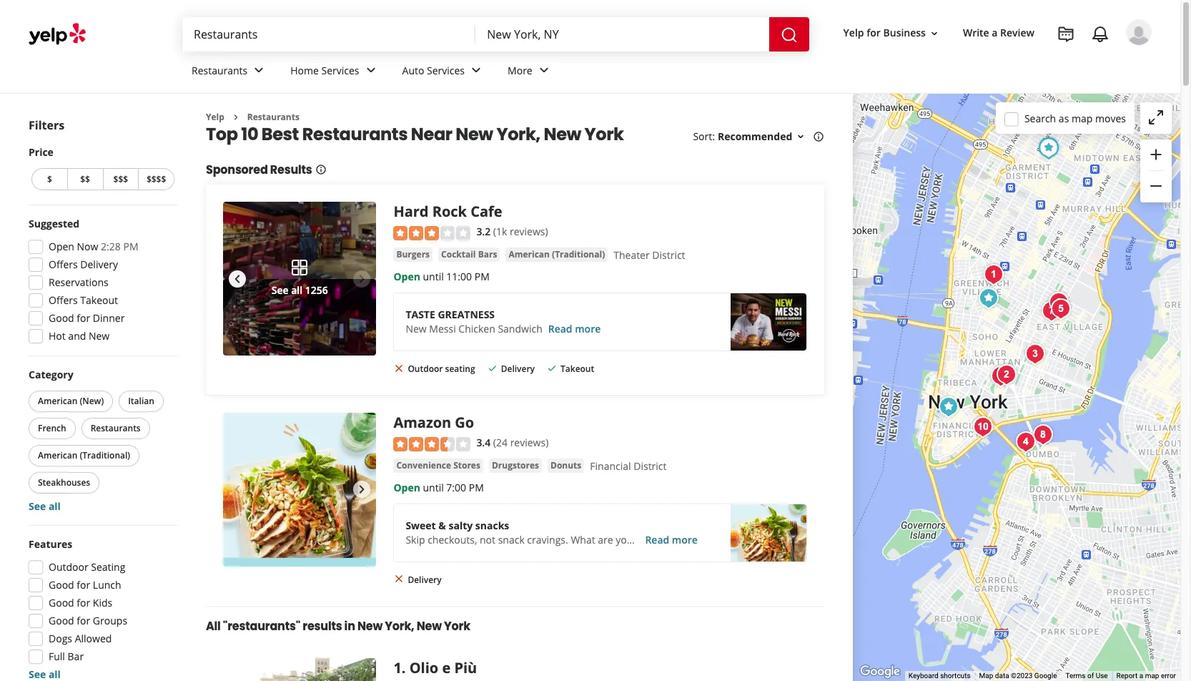 Task type: locate. For each thing, give the bounding box(es) containing it.
1 vertical spatial reviews)
[[511, 436, 549, 449]]

near
[[411, 123, 453, 146]]

2 vertical spatial delivery
[[408, 574, 442, 586]]

$ button
[[31, 168, 67, 190]]

open down the burgers link
[[394, 270, 421, 283]]

24 chevron down v2 image
[[251, 62, 268, 79], [362, 62, 380, 79], [468, 62, 485, 79]]

american (traditional) up steakhouses
[[38, 449, 130, 461]]

0 horizontal spatial amazon go image
[[223, 413, 377, 566]]

1 next image from the top
[[354, 270, 371, 287]]

3 good from the top
[[49, 596, 74, 610]]

24 chevron down v2 image inside 'auto services' link
[[468, 62, 485, 79]]

0 horizontal spatial services
[[322, 63, 360, 77]]

good up hot
[[49, 311, 74, 325]]

more right waiting
[[672, 533, 698, 546]]

until left the 11:00
[[423, 270, 444, 283]]

american inside 'button'
[[38, 395, 78, 407]]

see left 1256
[[272, 283, 289, 297]]

3.2 star rating image
[[394, 226, 471, 240]]

reviews) for amazon go
[[511, 436, 549, 449]]

pm for hard rock cafe
[[475, 270, 490, 283]]

for for groups
[[77, 614, 90, 627]]

0 horizontal spatial map
[[1072, 111, 1093, 125]]

0 horizontal spatial takeout
[[80, 293, 118, 307]]

reviews) right (1k
[[510, 225, 549, 239]]

category
[[29, 368, 73, 381]]

new down dinner
[[89, 329, 110, 343]]

0 vertical spatial american
[[509, 248, 550, 260]]

1 horizontal spatial see
[[272, 283, 289, 297]]

open down "suggested"
[[49, 240, 74, 253]]

1 vertical spatial map
[[1146, 672, 1160, 680]]

in
[[345, 618, 355, 635]]

good up good for kids at bottom left
[[49, 578, 74, 592]]

checkouts,
[[428, 533, 477, 546]]

0 vertical spatial slideshow element
[[223, 202, 377, 355]]

1 vertical spatial outdoor
[[49, 560, 88, 574]]

outdoor seating
[[408, 363, 476, 375]]

services
[[322, 63, 360, 77], [427, 63, 465, 77]]

0 vertical spatial district
[[653, 248, 686, 262]]

0 vertical spatial york,
[[497, 123, 541, 146]]

more right sandwich
[[575, 322, 601, 335]]

ye's apothecary image
[[1022, 339, 1050, 368]]

16 info v2 image right the results
[[315, 164, 327, 176]]

0 vertical spatial reviews)
[[510, 225, 549, 239]]

0 horizontal spatial 16 info v2 image
[[315, 164, 327, 176]]

york, up 1
[[385, 618, 415, 635]]

16 checkmark v2 image down taste greatness new messi chicken sandwich read more
[[547, 362, 558, 374]]

1 vertical spatial previous image
[[229, 481, 246, 498]]

1 vertical spatial american
[[38, 395, 78, 407]]

1 vertical spatial pm
[[475, 270, 490, 283]]

thursday kitchen image
[[1047, 294, 1076, 323]]

1 horizontal spatial 16 checkmark v2 image
[[547, 362, 558, 374]]

0 vertical spatial american (traditional)
[[509, 248, 605, 260]]

next image
[[354, 270, 371, 287], [354, 481, 371, 498]]

1 offers from the top
[[49, 258, 78, 271]]

1 horizontal spatial services
[[427, 63, 465, 77]]

None field
[[194, 26, 465, 42], [487, 26, 758, 42]]

0 horizontal spatial delivery
[[80, 258, 118, 271]]

1 horizontal spatial a
[[1140, 672, 1144, 680]]

none field near
[[487, 26, 758, 42]]

1 horizontal spatial york
[[585, 123, 624, 146]]

greatness
[[438, 308, 495, 321]]

american for the top american (traditional) button
[[509, 248, 550, 260]]

delivery right 16 close v2 icon
[[408, 574, 442, 586]]

24 chevron down v2 image right the auto services
[[468, 62, 485, 79]]

american (traditional) down the 3.2 (1k reviews)
[[509, 248, 605, 260]]

1 horizontal spatial outdoor
[[408, 363, 443, 375]]

delivery down the open now 2:28 pm
[[80, 258, 118, 271]]

burgers link
[[394, 247, 433, 262]]

1 horizontal spatial amazon go image
[[935, 392, 964, 421]]

open down the convenience on the bottom left
[[394, 481, 421, 494]]

good down good for lunch
[[49, 596, 74, 610]]

1 vertical spatial until
[[423, 481, 444, 494]]

1 horizontal spatial none field
[[487, 26, 758, 42]]

lunch
[[93, 578, 121, 592]]

0 vertical spatial takeout
[[80, 293, 118, 307]]

hard rock cafe image left 1256
[[223, 279, 300, 355]]

1 horizontal spatial 24 chevron down v2 image
[[362, 62, 380, 79]]

pm right 2:28
[[123, 240, 138, 253]]

american down "category"
[[38, 395, 78, 407]]

1 vertical spatial yelp
[[206, 111, 225, 123]]

recommended button
[[718, 130, 807, 143]]

4 good from the top
[[49, 614, 74, 627]]

of
[[1088, 672, 1095, 680]]

services right auto
[[427, 63, 465, 77]]

all inside group
[[49, 499, 61, 513]]

for left business
[[867, 26, 881, 40]]

0 vertical spatial yelp
[[844, 26, 865, 40]]

financial
[[590, 459, 631, 473]]

restaurants link up 16 chevron right v2 icon
[[180, 52, 279, 93]]

$$$$
[[147, 173, 166, 185]]

(traditional) inside group
[[80, 449, 130, 461]]

(traditional) inside american (traditional) link
[[552, 248, 605, 260]]

review
[[1001, 26, 1035, 40]]

outdoor up good for lunch
[[49, 560, 88, 574]]

1 horizontal spatial (traditional)
[[552, 248, 605, 260]]

$$$
[[113, 173, 128, 185]]

3 24 chevron down v2 image from the left
[[468, 62, 485, 79]]

0 horizontal spatial more
[[575, 322, 601, 335]]

1 horizontal spatial more
[[672, 533, 698, 546]]

1 vertical spatial takeout
[[561, 363, 595, 375]]

1 horizontal spatial american (traditional)
[[509, 248, 605, 260]]

slideshow element for hard
[[223, 202, 377, 355]]

1
[[394, 658, 402, 678]]

until for hard
[[423, 270, 444, 283]]

read
[[549, 322, 573, 335], [646, 533, 670, 546]]

0 horizontal spatial see
[[29, 499, 46, 513]]

yelp left 16 chevron right v2 icon
[[206, 111, 225, 123]]

none field up home services
[[194, 26, 465, 42]]

pm right 7:00
[[469, 481, 484, 494]]

restaurants link right 16 chevron right v2 icon
[[247, 111, 300, 123]]

for up good for kids at bottom left
[[77, 578, 90, 592]]

district right financial at bottom
[[634, 459, 667, 473]]

more inside taste greatness new messi chicken sandwich read more
[[575, 322, 601, 335]]

services right home
[[322, 63, 360, 77]]

until for amazon
[[423, 481, 444, 494]]

restaurants right 16 chevron right v2 icon
[[247, 111, 300, 123]]

notifications image
[[1092, 26, 1110, 43]]

all inside slideshow element
[[291, 283, 303, 297]]

3.4 star rating image
[[394, 437, 471, 451]]

report
[[1117, 672, 1138, 680]]

1 horizontal spatial all
[[291, 283, 303, 297]]

1 horizontal spatial yelp
[[844, 26, 865, 40]]

seating
[[445, 363, 476, 375]]

taste greatness new messi chicken sandwich read more
[[406, 308, 601, 335]]

previous image for hard rock cafe
[[229, 270, 246, 287]]

restaurants
[[192, 63, 248, 77], [247, 111, 300, 123], [302, 123, 408, 146], [91, 422, 141, 434]]

see all
[[29, 499, 61, 513]]

1 vertical spatial see
[[29, 499, 46, 513]]

16 checkmark v2 image for delivery
[[487, 362, 498, 374]]

2 previous image from the top
[[229, 481, 246, 498]]

16 info v2 image right 16 chevron down v2 icon
[[814, 131, 825, 143]]

american (traditional) button up steakhouses
[[29, 445, 140, 466]]

shortcuts
[[941, 672, 971, 680]]

for for dinner
[[77, 311, 90, 325]]

american down the 3.2 (1k reviews)
[[509, 248, 550, 260]]

1 horizontal spatial delivery
[[408, 574, 442, 586]]

16 checkmark v2 image
[[487, 362, 498, 374], [547, 362, 558, 374]]

american (traditional) button
[[506, 247, 608, 262], [29, 445, 140, 466]]

2 16 checkmark v2 image from the left
[[547, 362, 558, 374]]

0 horizontal spatial outdoor
[[49, 560, 88, 574]]

1 services from the left
[[322, 63, 360, 77]]

american (traditional) button down the 3.2 (1k reviews)
[[506, 247, 608, 262]]

cravings.
[[528, 533, 569, 546]]

for for kids
[[77, 596, 90, 610]]

offers for offers takeout
[[49, 293, 78, 307]]

1256
[[305, 283, 328, 297]]

steakhouses
[[38, 476, 90, 489]]

see down steakhouses button
[[29, 499, 46, 513]]

1 horizontal spatial map
[[1146, 672, 1160, 680]]

0 vertical spatial all
[[291, 283, 303, 297]]

restaurants up yelp link on the top left of page
[[192, 63, 248, 77]]

0 vertical spatial delivery
[[80, 258, 118, 271]]

previous image
[[229, 270, 246, 287], [229, 481, 246, 498]]

0 vertical spatial read
[[549, 322, 573, 335]]

previous image for amazon go
[[229, 481, 246, 498]]

write a review link
[[958, 20, 1041, 46]]

good up 'dogs'
[[49, 614, 74, 627]]

(traditional) left theater
[[552, 248, 605, 260]]

0 vertical spatial open
[[49, 240, 74, 253]]

see
[[272, 283, 289, 297], [29, 499, 46, 513]]

1 vertical spatial more
[[672, 533, 698, 546]]

map right as
[[1072, 111, 1093, 125]]

what
[[571, 533, 596, 546]]

read right sandwich
[[549, 322, 573, 335]]

1 good from the top
[[49, 311, 74, 325]]

"restaurants"
[[223, 618, 301, 635]]

yelp left business
[[844, 26, 865, 40]]

offers down reservations
[[49, 293, 78, 307]]

projects image
[[1058, 26, 1075, 43]]

for down good for kids at bottom left
[[77, 614, 90, 627]]

2 vertical spatial american
[[38, 449, 78, 461]]

takeout inside group
[[80, 293, 118, 307]]

1 vertical spatial american (traditional) button
[[29, 445, 140, 466]]

2 services from the left
[[427, 63, 465, 77]]

until down convenience stores button
[[423, 481, 444, 494]]

salty
[[449, 518, 473, 532]]

1 vertical spatial york,
[[385, 618, 415, 635]]

a right report
[[1140, 672, 1144, 680]]

2 next image from the top
[[354, 481, 371, 498]]

1 none field from the left
[[194, 26, 465, 42]]

open
[[49, 240, 74, 253], [394, 270, 421, 283], [394, 481, 421, 494]]

user actions element
[[832, 18, 1173, 106]]

2 24 chevron down v2 image from the left
[[362, 62, 380, 79]]

outdoor right 16 close v2 image
[[408, 363, 443, 375]]

until
[[423, 270, 444, 283], [423, 481, 444, 494]]

2 good from the top
[[49, 578, 74, 592]]

all "restaurants" results in new york, new york
[[206, 618, 471, 635]]

1 24 chevron down v2 image from the left
[[251, 62, 268, 79]]

all for see all 1256
[[291, 283, 303, 297]]

0 vertical spatial next image
[[354, 270, 371, 287]]

read left for?
[[646, 533, 670, 546]]

1 vertical spatial all
[[49, 499, 61, 513]]

24 chevron down v2 image left home
[[251, 62, 268, 79]]

now
[[77, 240, 98, 253]]

1 vertical spatial open
[[394, 270, 421, 283]]

(traditional)
[[552, 248, 605, 260], [80, 449, 130, 461]]

0 vertical spatial a
[[993, 26, 998, 40]]

2 slideshow element from the top
[[223, 413, 377, 566]]

16 chevron down v2 image
[[796, 131, 807, 143]]

1 until from the top
[[423, 270, 444, 283]]

map left error
[[1146, 672, 1160, 680]]

snack
[[498, 533, 525, 546]]

(traditional) for left american (traditional) button
[[80, 449, 130, 461]]

2 horizontal spatial 24 chevron down v2 image
[[468, 62, 485, 79]]

2 until from the top
[[423, 481, 444, 494]]

services for home services
[[322, 63, 360, 77]]

24 chevron down v2 image for restaurants
[[251, 62, 268, 79]]

home
[[291, 63, 319, 77]]

all left 1256
[[291, 283, 303, 297]]

0 horizontal spatial yelp
[[206, 111, 225, 123]]

hard rock cafe image
[[223, 202, 300, 279], [300, 202, 377, 279], [223, 279, 300, 355], [300, 279, 377, 355]]

2 vertical spatial open
[[394, 481, 421, 494]]

1 vertical spatial slideshow element
[[223, 413, 377, 566]]

1 vertical spatial a
[[1140, 672, 1144, 680]]

0 vertical spatial see
[[272, 283, 289, 297]]

1 slideshow element from the top
[[223, 202, 377, 355]]

theater
[[614, 248, 650, 262]]

(traditional) down restaurants button
[[80, 449, 130, 461]]

16 close v2 image
[[394, 362, 405, 374]]

0 vertical spatial (traditional)
[[552, 248, 605, 260]]

restaurants inside restaurants link
[[192, 63, 248, 77]]

good
[[49, 311, 74, 325], [49, 578, 74, 592], [49, 596, 74, 610], [49, 614, 74, 627]]

district right theater
[[653, 248, 686, 262]]

1 horizontal spatial read
[[646, 533, 670, 546]]

24 chevron down v2 image inside home services link
[[362, 62, 380, 79]]

pm down bars
[[475, 270, 490, 283]]

delivery down sandwich
[[501, 363, 535, 375]]

auto services link
[[391, 52, 497, 93]]

new down taste
[[406, 322, 427, 335]]

cocktail bars
[[441, 248, 497, 260]]

2 vertical spatial pm
[[469, 481, 484, 494]]

tqto image
[[975, 284, 1004, 312]]

google
[[1035, 672, 1058, 680]]

for down offers takeout
[[77, 311, 90, 325]]

write a review
[[964, 26, 1035, 40]]

2 none field from the left
[[487, 26, 758, 42]]

1 16 checkmark v2 image from the left
[[487, 362, 498, 374]]

1 horizontal spatial american (traditional) button
[[506, 247, 608, 262]]

good for good for kids
[[49, 596, 74, 610]]

1 vertical spatial next image
[[354, 481, 371, 498]]

taste
[[406, 308, 436, 321]]

good for good for groups
[[49, 614, 74, 627]]

$$
[[80, 173, 90, 185]]

keyboard shortcuts
[[909, 672, 971, 680]]

3.2 (1k reviews)
[[477, 225, 549, 239]]

1 vertical spatial district
[[634, 459, 667, 473]]

amazon go image
[[935, 392, 964, 421], [223, 413, 377, 566]]

for inside button
[[867, 26, 881, 40]]

16 chevron down v2 image
[[929, 28, 941, 39]]

0 vertical spatial american (traditional) button
[[506, 247, 608, 262]]

new
[[456, 123, 493, 146], [544, 123, 582, 146], [406, 322, 427, 335], [89, 329, 110, 343], [358, 618, 383, 635], [417, 618, 442, 635]]

1 horizontal spatial 16 info v2 image
[[814, 131, 825, 143]]

business categories element
[[180, 52, 1153, 93]]

0 horizontal spatial 24 chevron down v2 image
[[251, 62, 268, 79]]

1 horizontal spatial takeout
[[561, 363, 595, 375]]

american for the american (new) 'button'
[[38, 395, 78, 407]]

data
[[996, 672, 1010, 680]]

1 vertical spatial 16 info v2 image
[[315, 164, 327, 176]]

24 chevron down v2 image left auto
[[362, 62, 380, 79]]

a for write
[[993, 26, 998, 40]]

0 horizontal spatial 16 checkmark v2 image
[[487, 362, 498, 374]]

american (new)
[[38, 395, 104, 407]]

0 vertical spatial more
[[575, 322, 601, 335]]

0 horizontal spatial read
[[549, 322, 573, 335]]

24 chevron down v2 image inside restaurants link
[[251, 62, 268, 79]]

slideshow element
[[223, 202, 377, 355], [223, 413, 377, 566]]

none field up business categories element
[[487, 26, 758, 42]]

yelp inside button
[[844, 26, 865, 40]]

1 vertical spatial offers
[[49, 293, 78, 307]]

$$$$ button
[[138, 168, 175, 190]]

più
[[455, 658, 477, 678]]

waiting
[[636, 533, 670, 546]]

filters
[[29, 117, 65, 133]]

convenience stores
[[397, 459, 481, 471]]

open inside group
[[49, 240, 74, 253]]

restaurants button
[[81, 418, 150, 439]]

reviews) up drugstores
[[511, 436, 549, 449]]

all for see all
[[49, 499, 61, 513]]

Find text field
[[194, 26, 465, 42]]

use
[[1096, 672, 1109, 680]]

0 vertical spatial until
[[423, 270, 444, 283]]

0 vertical spatial york
[[585, 123, 624, 146]]

group
[[1141, 140, 1173, 202], [24, 217, 177, 348], [26, 368, 177, 514], [24, 537, 177, 681]]

0 horizontal spatial all
[[49, 499, 61, 513]]

10
[[241, 123, 258, 146]]

restaurants down (new)
[[91, 422, 141, 434]]

0 horizontal spatial american (traditional)
[[38, 449, 130, 461]]

olio
[[410, 658, 439, 678]]

map region
[[794, 29, 1192, 681]]

skip
[[406, 533, 425, 546]]

american down french button
[[38, 449, 78, 461]]

celestine image
[[1030, 420, 1058, 449]]

suggested
[[29, 217, 80, 230]]

outdoor inside group
[[49, 560, 88, 574]]

0 horizontal spatial york
[[444, 618, 471, 635]]

read more
[[646, 533, 698, 546]]

reviews) for hard rock cafe
[[510, 225, 549, 239]]

sweet
[[406, 518, 436, 532]]

None search field
[[182, 17, 812, 52]]

district
[[653, 248, 686, 262], [634, 459, 667, 473]]

convenience stores link
[[394, 458, 484, 473]]

map data ©2023 google
[[980, 672, 1058, 680]]

0 horizontal spatial a
[[993, 26, 998, 40]]

new up the olio in the bottom left of the page
[[417, 618, 442, 635]]

1 vertical spatial delivery
[[501, 363, 535, 375]]

1 previous image from the top
[[229, 270, 246, 287]]

outdoor for outdoor seating
[[49, 560, 88, 574]]

offers up reservations
[[49, 258, 78, 271]]

map for moves
[[1072, 111, 1093, 125]]

top
[[206, 123, 238, 146]]

2 horizontal spatial delivery
[[501, 363, 535, 375]]

convenience
[[397, 459, 451, 471]]

american (traditional) inside group
[[38, 449, 130, 461]]

hard rock cafe link
[[394, 202, 503, 221]]

hard
[[394, 202, 429, 221]]

16 checkmark v2 image for takeout
[[547, 362, 558, 374]]

pm
[[123, 240, 138, 253], [475, 270, 490, 283], [469, 481, 484, 494]]

york, down more link at the left of the page
[[497, 123, 541, 146]]

yelp link
[[206, 111, 225, 123]]

0 vertical spatial outdoor
[[408, 363, 443, 375]]

16 checkmark v2 image right the seating
[[487, 362, 498, 374]]

16 info v2 image
[[814, 131, 825, 143], [315, 164, 327, 176]]

2 offers from the top
[[49, 293, 78, 307]]

1 vertical spatial american (traditional)
[[38, 449, 130, 461]]

for down good for lunch
[[77, 596, 90, 610]]

0 vertical spatial pm
[[123, 240, 138, 253]]

good for good for dinner
[[49, 311, 74, 325]]

0 horizontal spatial (traditional)
[[80, 449, 130, 461]]

open for hard
[[394, 270, 421, 283]]

as
[[1059, 111, 1070, 125]]

all down steakhouses button
[[49, 499, 61, 513]]

0 horizontal spatial none field
[[194, 26, 465, 42]]

1 vertical spatial (traditional)
[[80, 449, 130, 461]]

0 vertical spatial previous image
[[229, 270, 246, 287]]

a right write
[[993, 26, 998, 40]]

slideshow element containing see all 1256
[[223, 202, 377, 355]]

best
[[262, 123, 299, 146]]

price group
[[29, 145, 177, 193]]



Task type: vqa. For each thing, say whether or not it's contained in the screenshot.
OFFERING A DEAL inside the "group"
no



Task type: describe. For each thing, give the bounding box(es) containing it.
read inside taste greatness new messi chicken sandwich read more
[[549, 322, 573, 335]]

good for groups
[[49, 614, 127, 627]]

moves
[[1096, 111, 1127, 125]]

1 . olio e più
[[394, 658, 477, 678]]

auto services
[[402, 63, 465, 77]]

next image for hard
[[354, 270, 371, 287]]

new inside taste greatness new messi chicken sandwich read more
[[406, 322, 427, 335]]

1 vertical spatial read
[[646, 533, 670, 546]]

french
[[38, 422, 66, 434]]

keyboard
[[909, 672, 939, 680]]

$$$ button
[[103, 168, 138, 190]]

amazon go link
[[394, 413, 475, 432]]

donuts
[[551, 459, 582, 471]]

16 chevron right v2 image
[[230, 111, 242, 123]]

drugstores link
[[489, 458, 542, 473]]

expand map image
[[1148, 109, 1165, 126]]

joe's shanghai image
[[993, 360, 1022, 389]]

yelp for business
[[844, 26, 926, 40]]

0 vertical spatial restaurants link
[[180, 52, 279, 93]]

Near text field
[[487, 26, 758, 42]]

price
[[29, 145, 54, 159]]

outdoor seating
[[49, 560, 125, 574]]

drugstores
[[492, 459, 539, 471]]

dogs
[[49, 632, 72, 645]]

services for auto services
[[427, 63, 465, 77]]

24 chevron down v2 image
[[536, 62, 553, 79]]

yelp for yelp for business
[[844, 26, 865, 40]]

24 chevron down v2 image for home services
[[362, 62, 380, 79]]

24 chevron down v2 image for auto services
[[468, 62, 485, 79]]

full
[[49, 650, 65, 663]]

seating
[[91, 560, 125, 574]]

hot and new
[[49, 329, 110, 343]]

new right near
[[456, 123, 493, 146]]

are
[[598, 533, 614, 546]]

amazon go
[[394, 413, 475, 432]]

hard rock cafe image up 1256
[[300, 202, 377, 279]]

0 horizontal spatial york,
[[385, 618, 415, 635]]

1 vertical spatial york
[[444, 618, 471, 635]]

new inside group
[[89, 329, 110, 343]]

good for lunch
[[49, 578, 121, 592]]

and
[[68, 329, 86, 343]]

next image for amazon
[[354, 481, 371, 498]]

write
[[964, 26, 990, 40]]

0 horizontal spatial american (traditional) button
[[29, 445, 140, 466]]

for for lunch
[[77, 578, 90, 592]]

see all 1256 link
[[223, 202, 377, 355]]

the frenchman's dough image
[[969, 412, 998, 441]]

3.4 (24 reviews)
[[477, 436, 549, 449]]

hard rock cafe image
[[1035, 133, 1064, 162]]

amazon
[[394, 413, 452, 432]]

district for amazon go
[[634, 459, 667, 473]]

american (traditional) for left american (traditional) button
[[38, 449, 130, 461]]

pm for amazon go
[[469, 481, 484, 494]]

dinner
[[93, 311, 125, 325]]

group containing features
[[24, 537, 177, 681]]

american (traditional) for the top american (traditional) button
[[509, 248, 605, 260]]

report a map error link
[[1117, 672, 1177, 680]]

zoom in image
[[1148, 146, 1165, 163]]

skip checkouts, not snack cravings. what are you waiting for?
[[406, 533, 690, 546]]

auto
[[402, 63, 425, 77]]

drugstores button
[[489, 458, 542, 473]]

(traditional) for the top american (traditional) button
[[552, 248, 605, 260]]

none field find
[[194, 26, 465, 42]]

more
[[508, 63, 533, 77]]

theater district
[[614, 248, 686, 262]]

for?
[[672, 533, 690, 546]]

top 10 best restaurants near new york, new york
[[206, 123, 624, 146]]

sort:
[[694, 130, 715, 143]]

time out market new york image
[[1012, 427, 1041, 456]]

results
[[270, 162, 312, 178]]

results
[[303, 618, 342, 635]]

see for see all 1256
[[272, 283, 289, 297]]

keyboard shortcuts button
[[909, 671, 971, 681]]

group containing category
[[26, 368, 177, 514]]

16 close v2 image
[[394, 573, 405, 585]]

group containing suggested
[[24, 217, 177, 348]]

offers for offers delivery
[[49, 258, 78, 271]]

olio e più image
[[980, 260, 1009, 289]]

search as map moves
[[1025, 111, 1127, 125]]

see all 1256
[[272, 283, 328, 297]]

bar
[[68, 650, 84, 663]]

yelp for yelp link on the top left of page
[[206, 111, 225, 123]]

hard rock cafe image up see all 1256
[[223, 202, 300, 279]]

a for report
[[1140, 672, 1144, 680]]

for for business
[[867, 26, 881, 40]]

bars
[[478, 248, 497, 260]]

financial district
[[590, 459, 667, 473]]

map
[[980, 672, 994, 680]]

map for error
[[1146, 672, 1160, 680]]

ferns image
[[1045, 288, 1074, 317]]

good for good for lunch
[[49, 578, 74, 592]]

brad k. image
[[1127, 19, 1153, 45]]

zoom out image
[[1148, 178, 1165, 195]]

new down 24 chevron down v2 icon on the left top
[[544, 123, 582, 146]]

(new)
[[80, 395, 104, 407]]

italian button
[[119, 391, 164, 412]]

search image
[[781, 26, 798, 43]]

slideshow element for amazon
[[223, 413, 377, 566]]

2:28
[[101, 240, 121, 253]]

open now 2:28 pm
[[49, 240, 138, 253]]

business
[[884, 26, 926, 40]]

open until 11:00 pm
[[394, 270, 490, 283]]

1 vertical spatial restaurants link
[[247, 111, 300, 123]]

district for hard rock cafe
[[653, 248, 686, 262]]

24 grid v2 image
[[291, 259, 308, 276]]

not
[[480, 533, 496, 546]]

report a map error
[[1117, 672, 1177, 680]]

italian
[[128, 395, 154, 407]]

olio e più link
[[410, 658, 477, 678]]

go
[[455, 413, 475, 432]]

pm inside group
[[123, 240, 138, 253]]

offers takeout
[[49, 293, 118, 307]]

$$ button
[[67, 168, 103, 190]]

burgers
[[397, 248, 430, 260]]

american (new) button
[[29, 391, 113, 412]]

google image
[[857, 662, 904, 681]]

1 horizontal spatial york,
[[497, 123, 541, 146]]

(24
[[494, 436, 508, 449]]

kong sihk tong 港食堂 image
[[987, 362, 1016, 390]]

hard rock cafe image down "24 grid v2" image
[[300, 279, 377, 355]]

american (traditional) link
[[506, 247, 608, 262]]

restaurants inside restaurants button
[[91, 422, 141, 434]]

3.2
[[477, 225, 491, 239]]

3.4
[[477, 436, 491, 449]]

full bar
[[49, 650, 84, 663]]

11:00
[[447, 270, 472, 283]]

(1k
[[494, 225, 507, 239]]

american for left american (traditional) button
[[38, 449, 78, 461]]

ariari image
[[1038, 297, 1067, 325]]

see for see all
[[29, 499, 46, 513]]

outdoor for outdoor seating
[[408, 363, 443, 375]]

search
[[1025, 111, 1057, 125]]

0 vertical spatial 16 info v2 image
[[814, 131, 825, 143]]

new right in
[[358, 618, 383, 635]]

burgers button
[[394, 247, 433, 262]]

offers delivery
[[49, 258, 118, 271]]

dogs allowed
[[49, 632, 112, 645]]

more link
[[497, 52, 564, 93]]

snacks
[[476, 518, 510, 532]]

french button
[[29, 418, 76, 439]]

see all button
[[29, 499, 61, 513]]

open for amazon
[[394, 481, 421, 494]]

open until 7:00 pm
[[394, 481, 484, 494]]

hot
[[49, 329, 66, 343]]

restaurants down home services link
[[302, 123, 408, 146]]

terms
[[1066, 672, 1086, 680]]



